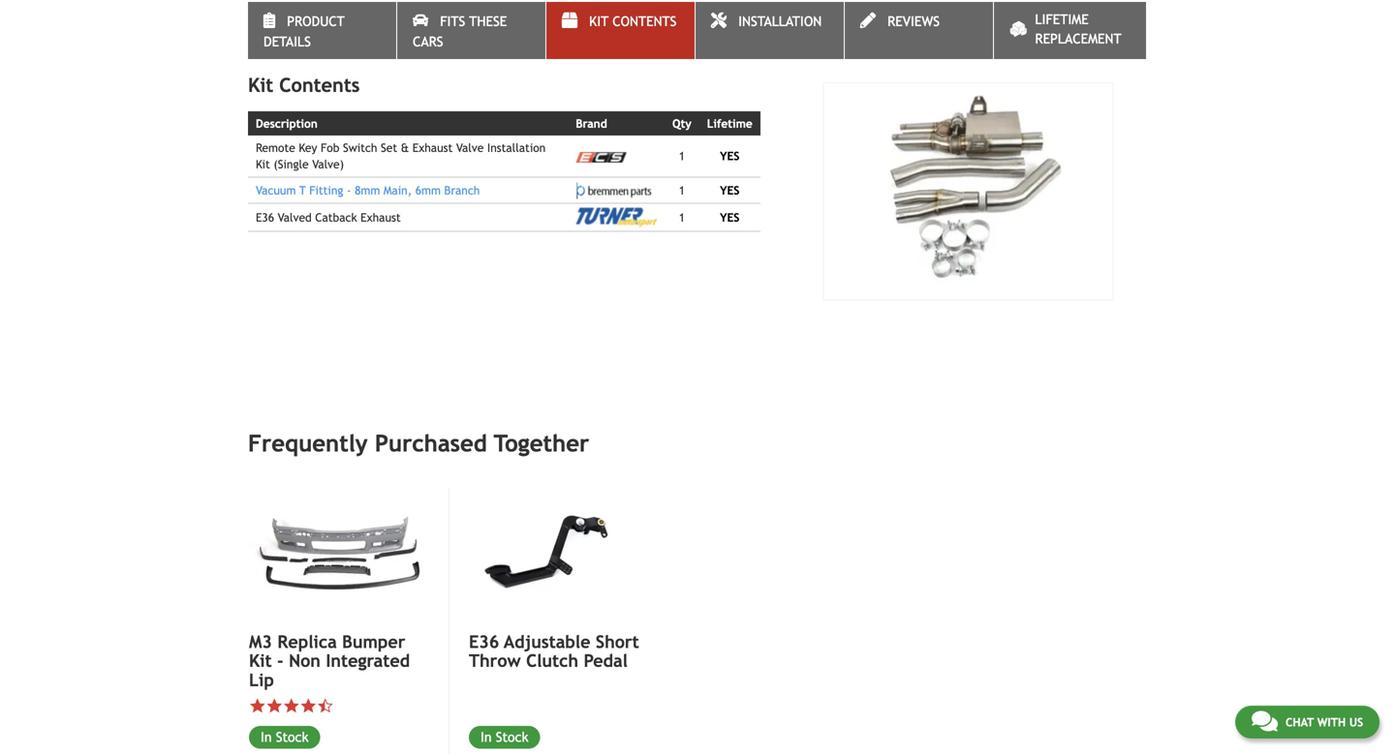 Task type: describe. For each thing, give the bounding box(es) containing it.
1 horizontal spatial -
[[347, 184, 351, 197]]

bumper
[[342, 632, 405, 652]]

replica
[[277, 632, 337, 652]]

1 in from the left
[[481, 730, 492, 745]]

yes for remote key fob switch set & exhaust valve installation kit (single valve)
[[720, 149, 740, 163]]

es#4660526 - 023494la01 - e36 valved catback exhaust - turner motorsport - image
[[823, 82, 1114, 301]]

lifetime for lifetime replacement
[[1035, 12, 1089, 27]]

kit contents inside kit contents link
[[589, 14, 677, 29]]

1 vertical spatial kit contents
[[248, 74, 360, 96]]

2 1 from the top
[[679, 184, 685, 197]]

1 for remote key fob switch set & exhaust valve installation kit (single valve)
[[679, 149, 685, 163]]

these
[[469, 14, 507, 29]]

non
[[289, 651, 321, 671]]

pedal
[[584, 651, 628, 671]]

adjustable
[[504, 632, 590, 652]]

e36 adjustable short throw clutch pedal image
[[469, 488, 646, 621]]

8mm
[[355, 184, 380, 197]]

installation inside remote key fob switch set & exhaust valve installation kit (single valve)
[[487, 141, 546, 155]]

lip
[[249, 670, 274, 691]]

cars
[[413, 34, 443, 49]]

1 for e36 valved catback exhaust
[[679, 211, 685, 224]]

fitting
[[309, 184, 343, 197]]

remote
[[256, 141, 295, 155]]

- inside 'm3 replica bumper kit - non integrated lip'
[[277, 651, 284, 671]]

reviews link
[[845, 2, 993, 59]]

&
[[401, 141, 409, 155]]

e36 valved catback exhaust
[[256, 211, 401, 224]]

0 vertical spatial installation
[[738, 14, 822, 29]]

qty
[[672, 117, 691, 130]]

kit contents link
[[546, 2, 695, 59]]

0 horizontal spatial exhaust
[[361, 211, 401, 224]]

description
[[256, 117, 318, 130]]

6mm
[[415, 184, 441, 197]]

exhaust inside remote key fob switch set & exhaust valve installation kit (single valve)
[[413, 141, 453, 155]]

branch
[[444, 184, 480, 197]]

fits
[[440, 14, 465, 29]]

yes for e36 valved catback exhaust
[[720, 211, 740, 224]]

2 in stock from the left
[[261, 730, 309, 745]]

1 star image from the left
[[249, 698, 266, 715]]

with
[[1317, 716, 1346, 730]]

vacuum t fitting - 8mm main, 6mm branch link
[[256, 184, 480, 197]]

integrated
[[326, 651, 410, 671]]

lifetime for lifetime
[[707, 117, 753, 130]]

half star image
[[317, 698, 334, 715]]

kit inside remote key fob switch set & exhaust valve installation kit (single valve)
[[256, 158, 270, 171]]

e36 adjustable short throw clutch pedal link
[[469, 632, 646, 671]]

e36 adjustable short throw clutch pedal
[[469, 632, 639, 671]]

vacuum
[[256, 184, 296, 197]]

kit inside 'm3 replica bumper kit - non integrated lip'
[[249, 651, 272, 671]]

throw
[[469, 651, 521, 671]]

fits these cars link
[[397, 2, 545, 59]]

clutch
[[526, 651, 578, 671]]

2 yes from the top
[[720, 184, 740, 197]]

lifetime replacement
[[1035, 12, 1122, 47]]

remote key fob switch set & exhaust valve installation kit (single valve)
[[256, 141, 546, 171]]

m3 replica bumper kit - non integrated lip
[[249, 632, 410, 691]]

valve
[[456, 141, 484, 155]]



Task type: vqa. For each thing, say whether or not it's contained in the screenshot.
the bottom Installation
yes



Task type: locate. For each thing, give the bounding box(es) containing it.
m3
[[249, 632, 272, 652]]

e36 for e36 adjustable short throw clutch pedal
[[469, 632, 499, 652]]

star image
[[249, 698, 266, 715], [266, 698, 283, 715], [283, 698, 300, 715], [300, 698, 317, 715]]

kit
[[589, 14, 609, 29], [248, 74, 273, 96], [256, 158, 270, 171], [249, 651, 272, 671]]

contents
[[613, 14, 677, 29], [279, 74, 360, 96]]

e36
[[256, 211, 274, 224], [469, 632, 499, 652]]

0 horizontal spatial kit contents
[[248, 74, 360, 96]]

0 horizontal spatial in stock
[[261, 730, 309, 745]]

key
[[299, 141, 317, 155]]

us
[[1349, 716, 1363, 730]]

1 horizontal spatial exhaust
[[413, 141, 453, 155]]

stock down throw
[[496, 730, 529, 745]]

e36 left adjustable
[[469, 632, 499, 652]]

0 horizontal spatial installation
[[487, 141, 546, 155]]

installation
[[738, 14, 822, 29], [487, 141, 546, 155]]

0 vertical spatial lifetime
[[1035, 12, 1089, 27]]

m3 replica bumper kit - non integrated lip link
[[249, 632, 427, 691]]

1 vertical spatial installation
[[487, 141, 546, 155]]

2 star image from the left
[[266, 698, 283, 715]]

0 vertical spatial kit contents
[[589, 14, 677, 29]]

1 horizontal spatial kit contents
[[589, 14, 677, 29]]

e36 down vacuum
[[256, 211, 274, 224]]

in
[[481, 730, 492, 745], [261, 730, 272, 745]]

short
[[596, 632, 639, 652]]

1 right bremmen parts - corporate logo
[[679, 184, 685, 197]]

product
[[287, 14, 345, 29]]

4 star image from the left
[[300, 698, 317, 715]]

product details
[[264, 14, 345, 49]]

1 horizontal spatial in stock
[[481, 730, 529, 745]]

purchased
[[375, 430, 487, 457]]

2 vertical spatial yes
[[720, 211, 740, 224]]

e36 inside e36 adjustable short throw clutch pedal
[[469, 632, 499, 652]]

-
[[347, 184, 351, 197], [277, 651, 284, 671]]

frequently
[[248, 430, 368, 457]]

exhaust
[[413, 141, 453, 155], [361, 211, 401, 224]]

ecs - corporate logo image
[[576, 152, 626, 163]]

0 horizontal spatial lifetime
[[707, 117, 753, 130]]

t
[[299, 184, 306, 197]]

stock
[[496, 730, 529, 745], [276, 730, 309, 745]]

lifetime inside lifetime replacement
[[1035, 12, 1089, 27]]

m3 replica bumper kit - non integrated lip image
[[249, 488, 427, 621]]

contents inside kit contents link
[[613, 14, 677, 29]]

1 horizontal spatial e36
[[469, 632, 499, 652]]

details
[[264, 34, 311, 49]]

1
[[679, 149, 685, 163], [679, 184, 685, 197], [679, 211, 685, 224]]

0 vertical spatial -
[[347, 184, 351, 197]]

1 down qty
[[679, 149, 685, 163]]

valve)
[[312, 158, 344, 171]]

comments image
[[1252, 710, 1278, 733]]

frequently purchased together
[[248, 430, 589, 457]]

1 vertical spatial e36
[[469, 632, 499, 652]]

1 vertical spatial -
[[277, 651, 284, 671]]

0 vertical spatial contents
[[613, 14, 677, 29]]

reviews
[[888, 14, 940, 29]]

(single
[[274, 158, 309, 171]]

0 horizontal spatial contents
[[279, 74, 360, 96]]

vacuum t fitting - 8mm main, 6mm branch
[[256, 184, 480, 197]]

2 vertical spatial 1
[[679, 211, 685, 224]]

chat
[[1286, 716, 1314, 730]]

1 vertical spatial contents
[[279, 74, 360, 96]]

0 vertical spatial exhaust
[[413, 141, 453, 155]]

installation link
[[696, 2, 844, 59]]

0 horizontal spatial stock
[[276, 730, 309, 745]]

3 star image from the left
[[283, 698, 300, 715]]

stock down 'non' on the bottom left of the page
[[276, 730, 309, 745]]

1 horizontal spatial stock
[[496, 730, 529, 745]]

1 vertical spatial exhaust
[[361, 211, 401, 224]]

valved
[[278, 211, 312, 224]]

yes
[[720, 149, 740, 163], [720, 184, 740, 197], [720, 211, 740, 224]]

1 right turner motorsport - corporate logo
[[679, 211, 685, 224]]

replacement
[[1035, 31, 1122, 47]]

1 vertical spatial yes
[[720, 184, 740, 197]]

1 horizontal spatial lifetime
[[1035, 12, 1089, 27]]

together
[[494, 430, 589, 457]]

chat with us link
[[1235, 706, 1380, 739]]

1 horizontal spatial installation
[[738, 14, 822, 29]]

0 horizontal spatial in
[[261, 730, 272, 745]]

in stock
[[481, 730, 529, 745], [261, 730, 309, 745]]

in stock down throw
[[481, 730, 529, 745]]

product details link
[[248, 2, 396, 59]]

1 vertical spatial 1
[[679, 184, 685, 197]]

0 vertical spatial 1
[[679, 149, 685, 163]]

3 1 from the top
[[679, 211, 685, 224]]

1 1 from the top
[[679, 149, 685, 163]]

lifetime
[[1035, 12, 1089, 27], [707, 117, 753, 130]]

1 yes from the top
[[720, 149, 740, 163]]

chat with us
[[1286, 716, 1363, 730]]

exhaust down vacuum t fitting - 8mm main, 6mm branch link
[[361, 211, 401, 224]]

fits these cars
[[413, 14, 507, 49]]

lifetime up replacement
[[1035, 12, 1089, 27]]

2 stock from the left
[[276, 730, 309, 745]]

0 horizontal spatial -
[[277, 651, 284, 671]]

in down throw
[[481, 730, 492, 745]]

e36 for e36 valved catback exhaust
[[256, 211, 274, 224]]

1 in stock from the left
[[481, 730, 529, 745]]

2 in from the left
[[261, 730, 272, 745]]

in down "lip"
[[261, 730, 272, 745]]

kit contents
[[589, 14, 677, 29], [248, 74, 360, 96]]

set
[[381, 141, 397, 155]]

lifetime right qty
[[707, 117, 753, 130]]

lifetime replacement link
[[994, 2, 1146, 59]]

1 stock from the left
[[496, 730, 529, 745]]

in stock down "lip"
[[261, 730, 309, 745]]

switch
[[343, 141, 377, 155]]

bremmen parts - corporate logo image
[[576, 183, 657, 199]]

catback
[[315, 211, 357, 224]]

fob
[[321, 141, 339, 155]]

brand
[[576, 117, 607, 130]]

- left 'non' on the bottom left of the page
[[277, 651, 284, 671]]

1 horizontal spatial contents
[[613, 14, 677, 29]]

- left 8mm
[[347, 184, 351, 197]]

0 vertical spatial e36
[[256, 211, 274, 224]]

0 horizontal spatial e36
[[256, 211, 274, 224]]

0 vertical spatial yes
[[720, 149, 740, 163]]

3 yes from the top
[[720, 211, 740, 224]]

exhaust right &
[[413, 141, 453, 155]]

1 horizontal spatial in
[[481, 730, 492, 745]]

main,
[[384, 184, 412, 197]]

1 vertical spatial lifetime
[[707, 117, 753, 130]]

turner motorsport - corporate logo image
[[576, 208, 657, 227]]



